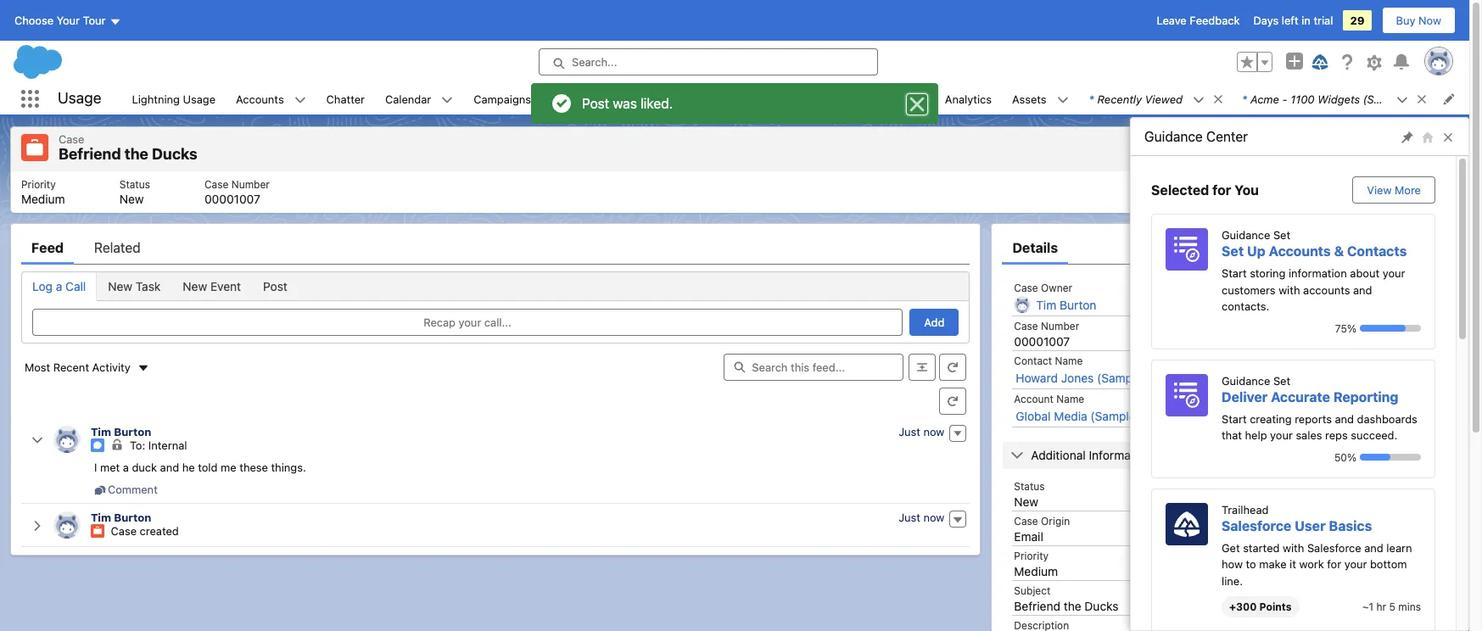Task type: locate. For each thing, give the bounding box(es) containing it.
jones
[[1062, 371, 1094, 385]]

1 vertical spatial tim
[[91, 425, 111, 439]]

instructions not clear
[[1238, 529, 1354, 544]]

2 vertical spatial tim burton link
[[91, 511, 151, 524]]

progress bar progress bar for set up accounts & contacts
[[1361, 325, 1422, 332]]

requests
[[692, 92, 739, 106]]

1 vertical spatial number
[[1042, 320, 1080, 332]]

new inside button
[[1384, 142, 1407, 156]]

salesforce user basics button
[[1222, 518, 1373, 534]]

text default image right the assets
[[1057, 94, 1069, 106]]

list item up delete button at the top right
[[1233, 83, 1482, 115]]

tim burton for tim burton image's tim burton link
[[91, 425, 151, 439]]

1 vertical spatial salesforce
[[1308, 541, 1362, 555]]

1 vertical spatial the
[[1064, 599, 1082, 613]]

name for jones
[[1056, 354, 1084, 367]]

now for tim burton image's tim burton link just now link
[[924, 425, 945, 439]]

00001007
[[205, 191, 261, 206], [1015, 334, 1071, 349]]

1 horizontal spatial the
[[1064, 599, 1082, 613]]

text default image inside "calendar" list item
[[442, 94, 454, 106]]

burton down owner
[[1060, 298, 1097, 312]]

calendar link
[[375, 83, 442, 115]]

assets list item
[[1003, 83, 1079, 115]]

duck
[[132, 461, 157, 474]]

00001007 inside list
[[205, 191, 261, 206]]

befriend down subject
[[1015, 599, 1061, 613]]

1 vertical spatial tim burton link
[[91, 425, 151, 439]]

0 vertical spatial ducks
[[152, 145, 197, 163]]

status up case origin at the bottom right of page
[[1015, 480, 1046, 493]]

0 vertical spatial progress bar image
[[1361, 325, 1407, 332]]

guidance up up
[[1222, 228, 1271, 242]]

medium up feed link
[[21, 191, 65, 206]]

accurate
[[1272, 389, 1331, 404]]

list
[[122, 83, 1482, 115], [11, 171, 1459, 213]]

1 vertical spatial guidance
[[1222, 228, 1271, 242]]

details link
[[1013, 231, 1059, 264]]

1 vertical spatial accounts
[[1270, 244, 1332, 259]]

1 vertical spatial set
[[1222, 244, 1245, 259]]

progress bar image right 75%
[[1361, 325, 1407, 332]]

log
[[32, 279, 53, 293]]

1 just from the top
[[899, 425, 921, 439]]

and up reps
[[1336, 412, 1355, 426]]

0 vertical spatial contact
[[648, 92, 689, 106]]

reason
[[1265, 515, 1300, 528]]

tab list containing feed
[[21, 231, 971, 264]]

calendar list item
[[375, 83, 464, 115]]

user
[[1296, 518, 1327, 534]]

0 horizontal spatial number
[[232, 178, 270, 191]]

1 vertical spatial for
[[1328, 558, 1342, 571]]

case down feature
[[1238, 515, 1262, 528]]

and down about
[[1354, 283, 1373, 297]]

a
[[56, 279, 62, 293], [123, 461, 129, 474]]

text default image
[[1213, 93, 1225, 105], [1417, 93, 1429, 105], [294, 94, 306, 106], [442, 94, 454, 106], [953, 514, 965, 526], [31, 520, 43, 532]]

1 vertical spatial (sample)
[[1098, 371, 1147, 385]]

text default image left case origin at the bottom right of page
[[953, 514, 965, 526]]

tim burton image
[[53, 426, 81, 453]]

befriend right case image
[[59, 145, 121, 163]]

contact requests list item
[[638, 83, 772, 115]]

your inside guidance set deliver accurate reporting start creating reports and dashboards that help your sales reps succeed.
[[1271, 429, 1294, 442]]

post inside tab list
[[263, 279, 288, 293]]

2 progress bar progress bar from the top
[[1361, 454, 1422, 461]]

(sample) inside list item
[[1364, 92, 1410, 106]]

new up case origin at the bottom right of page
[[1015, 495, 1039, 509]]

text default image
[[1057, 94, 1069, 106], [1194, 94, 1205, 106], [1397, 94, 1409, 106], [31, 435, 43, 446], [111, 439, 123, 451], [1011, 449, 1025, 462]]

0 vertical spatial tim burton
[[1037, 298, 1097, 312]]

0 vertical spatial befriend
[[59, 145, 121, 163]]

tim burton down owner
[[1037, 298, 1097, 312]]

for left you on the top
[[1213, 183, 1232, 198]]

1 * from the left
[[1090, 92, 1095, 106]]

0 vertical spatial tim
[[1037, 298, 1057, 312]]

background operations list item
[[772, 83, 935, 115]]

1 just now from the top
[[899, 425, 945, 439]]

guidance up deliver
[[1222, 374, 1271, 388]]

1 start from the top
[[1222, 267, 1248, 280]]

1 vertical spatial tim burton
[[91, 425, 151, 439]]

1 horizontal spatial *
[[1243, 92, 1248, 106]]

50%
[[1335, 451, 1357, 464]]

left
[[1283, 14, 1299, 27]]

new left note on the right
[[1384, 142, 1407, 156]]

0 horizontal spatial the
[[125, 145, 148, 163]]

status inside list
[[119, 178, 150, 191]]

new event
[[183, 279, 241, 293]]

now
[[924, 425, 945, 439], [924, 511, 945, 524]]

0 horizontal spatial case number 00001007
[[205, 178, 270, 206]]

contact inside "contact phone 1 (800) 667-6389"
[[1238, 281, 1276, 294]]

0 horizontal spatial post
[[263, 279, 288, 293]]

0 vertical spatial progress bar progress bar
[[1361, 325, 1422, 332]]

guidance inside guidance set deliver accurate reporting start creating reports and dashboards that help your sales reps succeed.
[[1222, 374, 1271, 388]]

set up accurate
[[1274, 374, 1291, 388]]

instructions
[[1238, 529, 1303, 544]]

edit contact name image
[[1201, 370, 1213, 382]]

chatter
[[327, 92, 365, 106]]

dashboards
[[1358, 412, 1418, 426]]

activity
[[92, 360, 131, 374]]

guidance center
[[1145, 129, 1249, 144]]

log a call
[[32, 279, 86, 293]]

text default image inside accounts list item
[[294, 94, 306, 106]]

2 vertical spatial tim burton
[[91, 511, 151, 524]]

2 start from the top
[[1222, 412, 1248, 426]]

now
[[1419, 14, 1442, 27]]

just now link
[[899, 425, 945, 439], [899, 511, 945, 524]]

recent
[[53, 360, 89, 374]]

a right log
[[56, 279, 62, 293]]

edit status image
[[1201, 495, 1213, 507]]

1 horizontal spatial status
[[1015, 480, 1046, 493]]

tim burton for tim burton link to the top
[[1037, 298, 1097, 312]]

0 horizontal spatial contact
[[648, 92, 689, 106]]

contacts.
[[1222, 300, 1270, 313]]

post for post
[[263, 279, 288, 293]]

status new
[[119, 178, 150, 206]]

0 vertical spatial now
[[924, 425, 945, 439]]

contact for contact requests
[[648, 92, 689, 106]]

2 vertical spatial contact
[[1015, 354, 1053, 367]]

name up jones
[[1056, 354, 1084, 367]]

2 just from the top
[[899, 511, 921, 524]]

burton for tim burton image's tim burton link
[[114, 425, 151, 439]]

related
[[94, 240, 141, 255]]

0 vertical spatial medium
[[21, 191, 65, 206]]

new task link
[[97, 272, 172, 300]]

text default image right calendar
[[442, 94, 454, 106]]

set inside guidance set deliver accurate reporting start creating reports and dashboards that help your sales reps succeed.
[[1274, 374, 1291, 388]]

(800)
[[1246, 296, 1277, 310]]

opportunity
[[1420, 92, 1482, 106]]

salesforce down trailhead
[[1222, 518, 1292, 534]]

1 vertical spatial now
[[924, 511, 945, 524]]

list containing medium
[[11, 171, 1459, 213]]

1 horizontal spatial priority
[[1015, 550, 1049, 562]]

most recent activity button
[[25, 360, 153, 374]]

0 horizontal spatial status
[[119, 178, 150, 191]]

*
[[1090, 92, 1095, 106], [1243, 92, 1248, 106]]

0 vertical spatial start
[[1222, 267, 1248, 280]]

cases link
[[564, 83, 616, 115]]

just now for tim burton image's tim burton link
[[899, 425, 945, 439]]

and left he
[[160, 461, 179, 474]]

set up the set up accounts & contacts button
[[1274, 228, 1291, 242]]

0 horizontal spatial salesforce
[[1222, 518, 1292, 534]]

1 vertical spatial with
[[1284, 541, 1305, 555]]

trailhead salesforce user basics get started with salesforce and learn how to make it work for your bottom line.
[[1222, 503, 1413, 588]]

case right status new
[[205, 178, 229, 191]]

0 horizontal spatial *
[[1090, 92, 1095, 106]]

creating
[[1251, 412, 1293, 426]]

name for media
[[1057, 393, 1085, 405]]

5
[[1390, 601, 1396, 614]]

0 vertical spatial post
[[582, 96, 610, 111]]

0 horizontal spatial ducks
[[152, 145, 197, 163]]

text default image left the chatter
[[294, 94, 306, 106]]

analytics
[[946, 92, 992, 106]]

contact for contact name
[[1015, 354, 1053, 367]]

most
[[25, 360, 50, 374]]

choose
[[14, 14, 54, 27]]

0 vertical spatial just
[[899, 425, 921, 439]]

accounts link
[[226, 83, 294, 115]]

2 horizontal spatial contact
[[1238, 281, 1276, 294]]

your left the call...
[[459, 315, 482, 329]]

0 horizontal spatial medium
[[21, 191, 65, 206]]

2 progress bar image from the top
[[1361, 454, 1391, 461]]

0 vertical spatial priority
[[21, 178, 56, 191]]

0 vertical spatial status
[[119, 178, 150, 191]]

tim burton up met
[[91, 425, 151, 439]]

0 vertical spatial name
[[1056, 354, 1084, 367]]

with up it
[[1284, 541, 1305, 555]]

choose your tour button
[[14, 7, 122, 34]]

1 progress bar progress bar from the top
[[1361, 325, 1422, 332]]

he
[[182, 461, 195, 474]]

(sample) right jones
[[1098, 371, 1147, 385]]

befriend
[[59, 145, 121, 163], [1015, 599, 1061, 613]]

* left acme
[[1243, 92, 1248, 106]]

for right 'work' at the bottom right of the page
[[1328, 558, 1342, 571]]

priority medium
[[21, 178, 65, 206]]

in
[[1302, 14, 1311, 27]]

guidance inside guidance set set up accounts & contacts start storing information about your customers with accounts and contacts.
[[1222, 228, 1271, 242]]

1 vertical spatial post
[[263, 279, 288, 293]]

burton down 'comment'
[[114, 511, 151, 524]]

global media (sample)
[[1016, 409, 1141, 423]]

a right met
[[123, 461, 129, 474]]

progress bar progress bar
[[1361, 325, 1422, 332], [1361, 454, 1422, 461]]

0 vertical spatial list
[[122, 83, 1482, 115]]

0 vertical spatial 00001007
[[205, 191, 261, 206]]

2 just now from the top
[[899, 511, 945, 524]]

2 vertical spatial tim
[[91, 511, 111, 524]]

post inside the success alert dialog
[[582, 96, 610, 111]]

group
[[1238, 52, 1273, 72]]

progress bar progress bar right 75%
[[1361, 325, 1422, 332]]

post for post was liked.
[[582, 96, 610, 111]]

1 vertical spatial case number 00001007
[[1015, 320, 1080, 349]]

progress bar image down succeed.
[[1361, 454, 1391, 461]]

status down case befriend the ducks
[[119, 178, 150, 191]]

0 vertical spatial salesforce
[[1222, 518, 1292, 534]]

1 progress bar image from the top
[[1361, 325, 1407, 332]]

* for * acme - 1100 widgets (sample) | opportunity
[[1243, 92, 1248, 106]]

and up the bottom
[[1365, 541, 1384, 555]]

2 tab list from the top
[[21, 271, 971, 301]]

case image
[[21, 134, 48, 161]]

text default image left additional
[[1011, 449, 1025, 462]]

and inside guidance set deliver accurate reporting start creating reports and dashboards that help your sales reps succeed.
[[1336, 412, 1355, 426]]

1 vertical spatial name
[[1057, 393, 1085, 405]]

you
[[1235, 183, 1260, 198]]

0 vertical spatial a
[[56, 279, 62, 293]]

new left 'task'
[[108, 279, 133, 293]]

1 now from the top
[[924, 425, 945, 439]]

0 vertical spatial just now link
[[899, 425, 945, 439]]

progress bar image
[[1361, 325, 1407, 332], [1361, 454, 1391, 461]]

cases
[[574, 92, 605, 106]]

priority for priority medium
[[21, 178, 56, 191]]

your down creating in the bottom right of the page
[[1271, 429, 1294, 442]]

tim burton link down the comment button
[[91, 511, 151, 524]]

tim burton link down owner
[[1037, 298, 1097, 313]]

leave feedback link
[[1157, 14, 1241, 27]]

0 vertical spatial burton
[[1060, 298, 1097, 312]]

internal
[[148, 439, 187, 452]]

1 vertical spatial just now
[[899, 511, 945, 524]]

1 horizontal spatial 00001007
[[1015, 334, 1071, 349]]

0 vertical spatial number
[[232, 178, 270, 191]]

tim right tim burton image
[[91, 425, 111, 439]]

1 vertical spatial list
[[11, 171, 1459, 213]]

salesforce down basics
[[1308, 541, 1362, 555]]

background operations link
[[772, 83, 913, 115]]

these
[[240, 461, 268, 474]]

case right case image
[[59, 132, 84, 146]]

edit case reason image
[[1424, 530, 1436, 542]]

list containing lightning usage
[[122, 83, 1482, 115]]

log a call link
[[22, 272, 97, 300]]

with
[[1279, 283, 1301, 297], [1284, 541, 1305, 555]]

usage up case befriend the ducks
[[58, 89, 101, 107]]

text default image left tim burton image
[[31, 435, 43, 446]]

progress bar progress bar down succeed.
[[1361, 454, 1422, 461]]

usage right lightning
[[183, 92, 216, 106]]

0 horizontal spatial 00001007
[[205, 191, 261, 206]]

days left in trial
[[1254, 14, 1334, 27]]

edit subject image
[[1424, 600, 1436, 612]]

0 vertical spatial guidance
[[1145, 129, 1204, 144]]

just now link for tim burton image's tim burton link
[[899, 425, 945, 439]]

start up that
[[1222, 412, 1248, 426]]

post right event
[[263, 279, 288, 293]]

just now
[[899, 425, 945, 439], [899, 511, 945, 524]]

0 vertical spatial for
[[1213, 183, 1232, 198]]

burton for tim burton link associated with tim burton icon
[[114, 511, 151, 524]]

* acme - 1100 widgets (sample) | opportunity
[[1243, 92, 1482, 106]]

1 horizontal spatial ducks
[[1085, 599, 1119, 613]]

1 horizontal spatial medium
[[1015, 564, 1059, 579]]

tim right tim burton icon
[[91, 511, 111, 524]]

1 horizontal spatial accounts
[[1270, 244, 1332, 259]]

and inside trailhead salesforce user basics get started with salesforce and learn how to make it work for your bottom line.
[[1365, 541, 1384, 555]]

1 just now link from the top
[[899, 425, 945, 439]]

* left recently
[[1090, 92, 1095, 106]]

0 vertical spatial the
[[125, 145, 148, 163]]

2 vertical spatial (sample)
[[1091, 409, 1141, 423]]

start inside guidance set set up accounts & contacts start storing information about your customers with accounts and contacts.
[[1222, 267, 1248, 280]]

add button
[[910, 309, 960, 336]]

your
[[1383, 267, 1406, 280], [459, 315, 482, 329], [1271, 429, 1294, 442], [1345, 558, 1368, 571]]

edit account name image
[[1201, 408, 1213, 420]]

search...
[[572, 55, 618, 69]]

tim burton down the comment button
[[91, 511, 151, 524]]

list item
[[1079, 83, 1233, 115], [1233, 83, 1482, 115]]

guidance for guidance set deliver accurate reporting start creating reports and dashboards that help your sales reps succeed.
[[1222, 374, 1271, 388]]

1 horizontal spatial post
[[582, 96, 610, 111]]

number inside list
[[232, 178, 270, 191]]

0 horizontal spatial befriend
[[59, 145, 121, 163]]

set left up
[[1222, 244, 1245, 259]]

0 vertical spatial case number 00001007
[[205, 178, 270, 206]]

text default image inside assets list item
[[1057, 94, 1069, 106]]

guidance for guidance center
[[1145, 129, 1204, 144]]

request
[[1283, 495, 1328, 509]]

list item up guidance center
[[1079, 83, 1233, 115]]

burton
[[1060, 298, 1097, 312], [114, 425, 151, 439], [114, 511, 151, 524]]

medium up subject
[[1015, 564, 1059, 579]]

0 horizontal spatial accounts
[[236, 92, 284, 106]]

with down storing
[[1279, 283, 1301, 297]]

0 vertical spatial tab list
[[21, 231, 971, 264]]

priority down case image
[[21, 178, 56, 191]]

progress bar image for deliver accurate reporting
[[1361, 454, 1391, 461]]

guidance down viewed at the right of page
[[1145, 129, 1204, 144]]

1 horizontal spatial salesforce
[[1308, 541, 1362, 555]]

new for new task
[[108, 279, 133, 293]]

* for * recently viewed
[[1090, 92, 1095, 106]]

deliver accurate reporting button
[[1222, 389, 1399, 404]]

1 horizontal spatial a
[[123, 461, 129, 474]]

1 vertical spatial progress bar progress bar
[[1361, 454, 1422, 461]]

new up related
[[119, 191, 144, 206]]

1 vertical spatial start
[[1222, 412, 1248, 426]]

that
[[1222, 429, 1243, 442]]

0 horizontal spatial a
[[56, 279, 62, 293]]

tim for tim burton link to the top
[[1037, 298, 1057, 312]]

priority down email on the bottom
[[1015, 550, 1049, 562]]

post link
[[252, 272, 299, 300]]

29
[[1351, 14, 1365, 27]]

2 now from the top
[[924, 511, 945, 524]]

case inside list
[[205, 178, 229, 191]]

1 vertical spatial just
[[899, 511, 921, 524]]

recap your call... button
[[32, 309, 903, 336]]

0 vertical spatial (sample)
[[1364, 92, 1410, 106]]

1 vertical spatial status
[[1015, 480, 1046, 493]]

1 vertical spatial contact
[[1238, 281, 1276, 294]]

2 just now link from the top
[[899, 511, 945, 524]]

your down the clear
[[1345, 558, 1368, 571]]

1 horizontal spatial usage
[[183, 92, 216, 106]]

tim burton link up met
[[91, 425, 151, 439]]

subject
[[1015, 585, 1051, 597]]

post left was on the top of the page
[[582, 96, 610, 111]]

status for status new
[[119, 178, 150, 191]]

tim down case owner
[[1037, 298, 1057, 312]]

1 vertical spatial ducks
[[1085, 599, 1119, 613]]

2 * from the left
[[1243, 92, 1248, 106]]

priority inside priority medium
[[21, 178, 56, 191]]

phone
[[1279, 281, 1309, 294]]

1 vertical spatial tab list
[[21, 271, 971, 301]]

1 tab list from the top
[[21, 231, 971, 264]]

recap your call...
[[424, 315, 512, 329]]

tab list
[[21, 231, 971, 264], [21, 271, 971, 301]]

case number 00001007 inside list
[[205, 178, 270, 206]]

things.
[[271, 461, 306, 474]]

(sample) left |
[[1364, 92, 1410, 106]]

1 list item from the left
[[1079, 83, 1233, 115]]

i met a duck and he told me these things.
[[94, 461, 306, 474]]

2 vertical spatial burton
[[114, 511, 151, 524]]

text default image up the 'center'
[[1213, 93, 1225, 105]]

priority for priority
[[1015, 550, 1049, 562]]

2 vertical spatial guidance
[[1222, 374, 1271, 388]]

burton up duck
[[114, 425, 151, 439]]

(sample) up information
[[1091, 409, 1141, 423]]

1 horizontal spatial contact
[[1015, 354, 1053, 367]]

your down contacts
[[1383, 267, 1406, 280]]

name up media
[[1057, 393, 1085, 405]]

learn
[[1387, 541, 1413, 555]]

0 vertical spatial accounts
[[236, 92, 284, 106]]

medium
[[21, 191, 65, 206], [1015, 564, 1059, 579]]

1 horizontal spatial case number 00001007
[[1015, 320, 1080, 349]]

&
[[1335, 244, 1345, 259]]

howard
[[1016, 371, 1059, 385]]

2 list item from the left
[[1233, 83, 1482, 115]]

new note button
[[1369, 136, 1449, 163]]

new left event
[[183, 279, 207, 293]]

search... button
[[539, 48, 879, 76]]

contact inside list item
[[648, 92, 689, 106]]

1 vertical spatial priority
[[1015, 550, 1049, 562]]

2 vertical spatial set
[[1274, 374, 1291, 388]]

progress bar image for set up accounts & contacts
[[1361, 325, 1407, 332]]

edit type image
[[1424, 495, 1436, 507]]

your inside recap your call... button
[[459, 315, 482, 329]]

text default image left tim burton icon
[[31, 520, 43, 532]]

1 vertical spatial 00001007
[[1015, 334, 1071, 349]]

contacts
[[1348, 244, 1408, 259]]

edit button
[[1260, 136, 1309, 163]]

0 vertical spatial just now
[[899, 425, 945, 439]]

start up customers
[[1222, 267, 1248, 280]]

1 vertical spatial progress bar image
[[1361, 454, 1391, 461]]



Task type: vqa. For each thing, say whether or not it's contained in the screenshot.
Search... button
yes



Task type: describe. For each thing, give the bounding box(es) containing it.
usage inside lightning usage "link"
[[183, 92, 216, 106]]

text default image left to:
[[111, 439, 123, 451]]

Search this feed... search field
[[724, 354, 904, 381]]

hr
[[1377, 601, 1387, 614]]

success alert dialog
[[531, 83, 939, 124]]

accounts
[[1304, 283, 1351, 297]]

created
[[140, 524, 179, 538]]

sales
[[1297, 429, 1323, 442]]

liked.
[[641, 96, 673, 111]]

delete button
[[1308, 136, 1370, 163]]

0 vertical spatial tim burton link
[[1037, 298, 1097, 313]]

tim burton image
[[53, 512, 81, 539]]

choose your tour
[[14, 14, 106, 27]]

chatter link
[[316, 83, 375, 115]]

case up contact name
[[1015, 320, 1039, 332]]

accounts inside list item
[[236, 92, 284, 106]]

the inside case befriend the ducks
[[125, 145, 148, 163]]

viewed
[[1146, 92, 1183, 106]]

howard jones (sample)
[[1016, 371, 1147, 385]]

accounts inside guidance set set up accounts & contacts start storing information about your customers with accounts and contacts.
[[1270, 244, 1332, 259]]

selected
[[1152, 183, 1210, 198]]

selected for you
[[1152, 183, 1260, 198]]

0 horizontal spatial for
[[1213, 183, 1232, 198]]

text default image left |
[[1397, 94, 1409, 106]]

tim for tim burton link associated with tim burton icon
[[91, 511, 111, 524]]

up
[[1248, 244, 1266, 259]]

widgets
[[1318, 92, 1361, 106]]

contact name
[[1015, 354, 1084, 367]]

feature
[[1238, 495, 1279, 509]]

buy now button
[[1382, 7, 1457, 34]]

status for status
[[1015, 480, 1046, 493]]

befriend inside case befriend the ducks
[[59, 145, 121, 163]]

additional information button
[[1004, 442, 1448, 469]]

tim burton link for tim burton image
[[91, 425, 151, 439]]

basics
[[1330, 518, 1373, 534]]

was
[[613, 96, 637, 111]]

acme
[[1251, 92, 1280, 106]]

reports
[[1296, 412, 1333, 426]]

667-
[[1281, 296, 1308, 310]]

set for set
[[1274, 228, 1291, 242]]

succeed.
[[1352, 429, 1398, 442]]

buy now
[[1397, 14, 1442, 27]]

text default image up note on the right
[[1417, 93, 1429, 105]]

case right record image on the left bottom
[[111, 524, 137, 538]]

note
[[1410, 142, 1434, 156]]

campaigns
[[474, 92, 531, 106]]

edit case origin image
[[1201, 530, 1213, 542]]

started
[[1244, 541, 1280, 555]]

a inside log a call link
[[56, 279, 62, 293]]

ducks inside case befriend the ducks
[[152, 145, 197, 163]]

1
[[1238, 296, 1243, 310]]

buy
[[1397, 14, 1416, 27]]

case reason
[[1238, 515, 1300, 528]]

1 vertical spatial befriend
[[1015, 599, 1061, 613]]

just now for tim burton link associated with tim burton icon
[[899, 511, 945, 524]]

to: internal
[[130, 439, 187, 452]]

calendar
[[385, 92, 431, 106]]

your inside trailhead salesforce user basics get started with salesforce and learn how to make it work for your bottom line.
[[1345, 558, 1368, 571]]

burton for tim burton link to the top
[[1060, 298, 1097, 312]]

delete
[[1323, 142, 1356, 156]]

origin
[[1042, 515, 1071, 528]]

1 horizontal spatial number
[[1042, 320, 1080, 332]]

case inside case befriend the ducks
[[59, 132, 84, 146]]

guidance set deliver accurate reporting start creating reports and dashboards that help your sales reps succeed.
[[1222, 374, 1418, 442]]

me
[[221, 461, 237, 474]]

call...
[[485, 315, 512, 329]]

contact for contact phone 1 (800) 667-6389
[[1238, 281, 1276, 294]]

comment button
[[94, 483, 158, 497]]

start inside guidance set deliver accurate reporting start creating reports and dashboards that help your sales reps succeed.
[[1222, 412, 1248, 426]]

clear
[[1327, 529, 1354, 544]]

for inside trailhead salesforce user basics get started with salesforce and learn how to make it work for your bottom line.
[[1328, 558, 1342, 571]]

tim burton link for tim burton icon
[[91, 511, 151, 524]]

center
[[1207, 129, 1249, 144]]

just now link for tim burton link associated with tim burton icon
[[899, 511, 945, 524]]

0 horizontal spatial usage
[[58, 89, 101, 107]]

(sample) for howard jones (sample)
[[1098, 371, 1147, 385]]

6389
[[1308, 296, 1337, 310]]

case up email on the bottom
[[1015, 515, 1039, 528]]

guidance for guidance set set up accounts & contacts start storing information about your customers with accounts and contacts.
[[1222, 228, 1271, 242]]

call
[[65, 279, 86, 293]]

new for new event
[[183, 279, 207, 293]]

information
[[1090, 448, 1152, 462]]

feedback
[[1190, 14, 1241, 27]]

owner
[[1042, 281, 1073, 294]]

just for tim burton image's tim burton link just now link
[[899, 425, 921, 439]]

set for deliver
[[1274, 374, 1291, 388]]

tim burton for tim burton link associated with tim burton icon
[[91, 511, 151, 524]]

view more
[[1368, 183, 1422, 197]]

not
[[1306, 529, 1324, 544]]

lightning usage
[[132, 92, 216, 106]]

1 vertical spatial a
[[123, 461, 129, 474]]

new inside status new
[[119, 191, 144, 206]]

tim for tim burton image's tim burton link
[[91, 425, 111, 439]]

trial
[[1314, 14, 1334, 27]]

operations
[[846, 92, 903, 106]]

contact phone 1 (800) 667-6389
[[1238, 281, 1337, 310]]

reporting
[[1334, 389, 1399, 404]]

with inside trailhead salesforce user basics get started with salesforce and learn how to make it work for your bottom line.
[[1284, 541, 1305, 555]]

related link
[[94, 231, 141, 264]]

howard jones (sample) link
[[1016, 371, 1147, 386]]

feed
[[31, 240, 64, 255]]

campaigns link
[[464, 83, 542, 115]]

tab list containing log a call
[[21, 271, 971, 301]]

more
[[1396, 183, 1422, 197]]

help
[[1246, 429, 1268, 442]]

line.
[[1222, 574, 1244, 588]]

new note
[[1384, 142, 1434, 156]]

list for lightning usage "link"
[[11, 171, 1459, 213]]

guidance set set up accounts & contacts start storing information about your customers with accounts and contacts.
[[1222, 228, 1408, 313]]

text default image right viewed at the right of page
[[1194, 94, 1205, 106]]

now for just now link associated with tim burton link associated with tim burton icon
[[924, 511, 945, 524]]

new task
[[108, 279, 161, 293]]

recently
[[1098, 92, 1143, 106]]

make
[[1260, 558, 1287, 571]]

~1
[[1363, 601, 1374, 614]]

cases list item
[[564, 83, 638, 115]]

* recently viewed
[[1090, 92, 1183, 106]]

accounts list item
[[226, 83, 316, 115]]

progress bar progress bar for deliver accurate reporting
[[1361, 454, 1422, 461]]

text default image inside "additional information" dropdown button
[[1011, 449, 1025, 462]]

(sample) for global media (sample)
[[1091, 409, 1141, 423]]

edit
[[1275, 142, 1295, 156]]

customers
[[1222, 283, 1276, 297]]

account name
[[1015, 393, 1085, 405]]

record image
[[91, 524, 104, 538]]

with inside guidance set set up accounts & contacts start storing information about your customers with accounts and contacts.
[[1279, 283, 1301, 297]]

campaigns list item
[[464, 83, 564, 115]]

get
[[1222, 541, 1241, 555]]

most recent activity
[[25, 360, 131, 374]]

list for leave feedback "link"
[[122, 83, 1482, 115]]

media
[[1055, 409, 1088, 423]]

new for new note
[[1384, 142, 1407, 156]]

your
[[57, 14, 80, 27]]

tour
[[83, 14, 106, 27]]

case left owner
[[1015, 281, 1039, 294]]

and inside guidance set set up accounts & contacts start storing information about your customers with accounts and contacts.
[[1354, 283, 1373, 297]]

1 vertical spatial medium
[[1015, 564, 1059, 579]]

how
[[1222, 558, 1244, 571]]

just for just now link associated with tim burton link associated with tim burton icon
[[899, 511, 921, 524]]

medium inside list
[[21, 191, 65, 206]]

work
[[1300, 558, 1325, 571]]

your inside guidance set set up accounts & contacts start storing information about your customers with accounts and contacts.
[[1383, 267, 1406, 280]]



